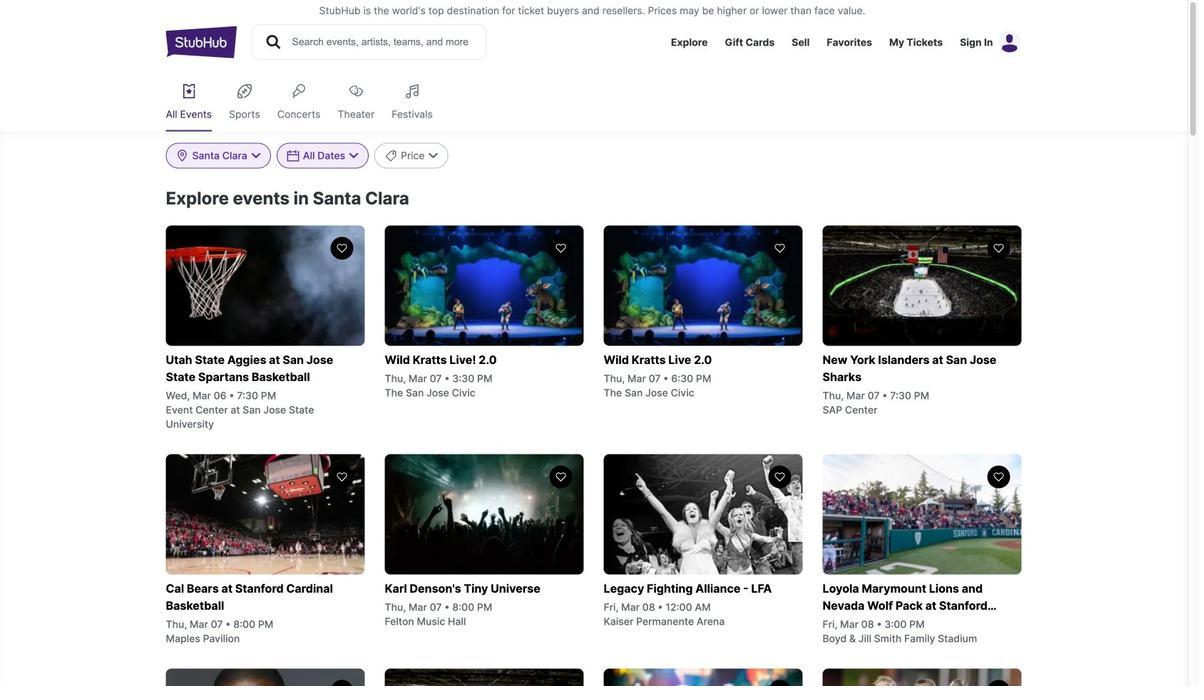Task type: locate. For each thing, give the bounding box(es) containing it.
Search events, artists, teams, and more field
[[291, 34, 473, 50]]

stubhub image
[[166, 24, 237, 60]]

None field
[[166, 143, 271, 169], [277, 143, 369, 169], [375, 143, 448, 169], [166, 143, 271, 169], [277, 143, 369, 169], [375, 143, 448, 169]]



Task type: vqa. For each thing, say whether or not it's contained in the screenshot.
Tickets
no



